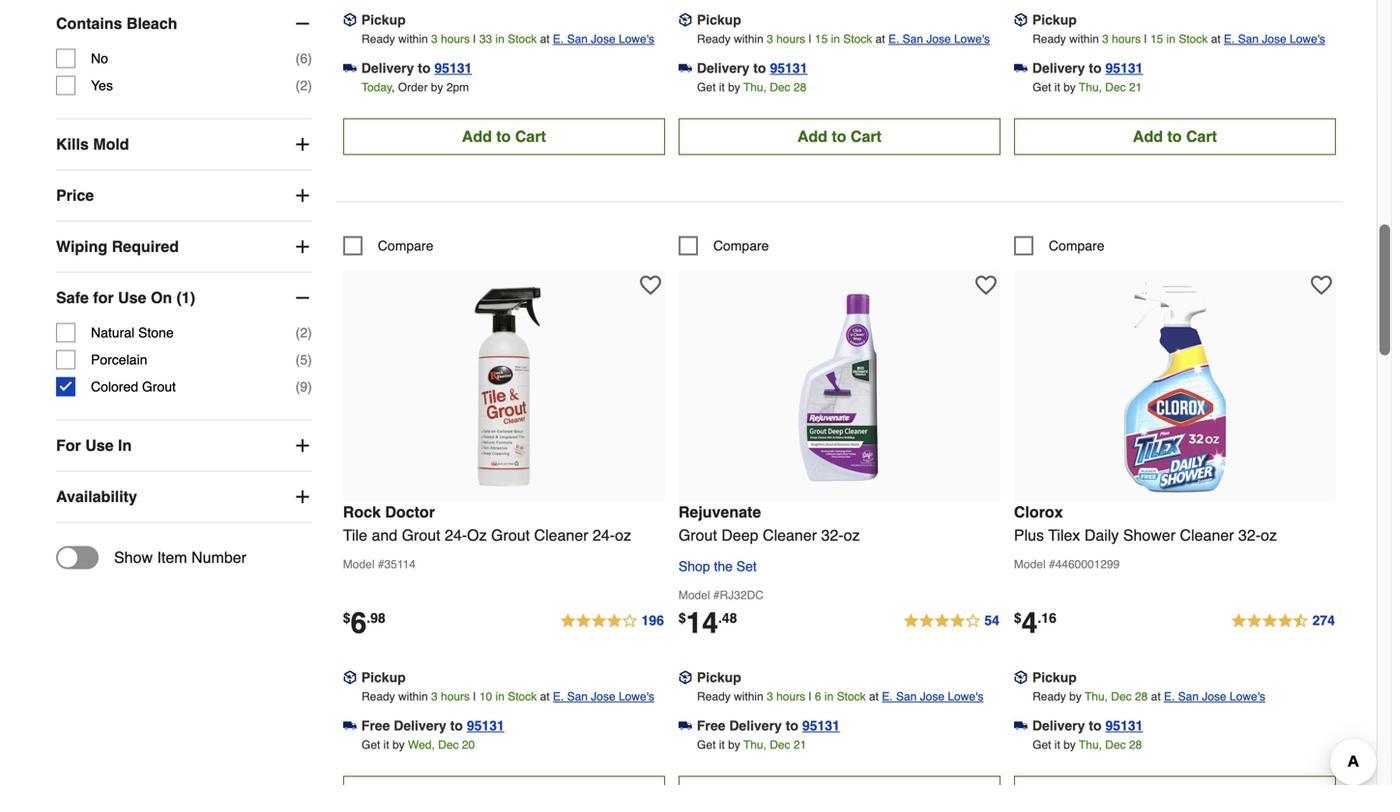 Task type: locate. For each thing, give the bounding box(es) containing it.
2
[[300, 78, 308, 93], [300, 325, 308, 341]]

1 add to cart from the left
[[462, 128, 546, 145]]

delivery for truck filled icon associated with pickup icon corresponding to get it by thu, dec 28
[[697, 60, 750, 76]]

( 2 ) up ( 5 )
[[296, 325, 312, 341]]

plus image inside the for use in button
[[293, 437, 312, 456]]

1 horizontal spatial pickup image
[[679, 672, 692, 685]]

1 vertical spatial plus image
[[293, 186, 312, 206]]

get
[[697, 81, 716, 94], [1033, 81, 1051, 94], [362, 739, 380, 753], [697, 739, 716, 753], [1033, 739, 1051, 753]]

get it by thu, dec 21
[[1033, 81, 1142, 94], [697, 739, 807, 753]]

1 ready within 3 hours | 15 in stock at e. san jose lowe's from the left
[[697, 32, 990, 46]]

1 vertical spatial get it by thu, dec 28
[[1033, 739, 1142, 753]]

1 vertical spatial 28
[[1135, 691, 1148, 704]]

15 for thu, dec 21
[[1150, 32, 1163, 46]]

dec for pickup image corresponding to ready within 3 hours | 6 in stock at e. san jose lowe's
[[770, 739, 790, 753]]

# for tile
[[378, 558, 384, 572]]

ready for pickup image related to ready by thu, dec 28 at e. san jose lowe's
[[1033, 691, 1066, 704]]

32- inside clorox plus tilex daily shower cleaner 32-oz
[[1238, 527, 1261, 545]]

0 vertical spatial use
[[118, 289, 146, 307]]

3 cleaner from the left
[[1180, 527, 1234, 545]]

0 horizontal spatial cleaner
[[534, 527, 588, 545]]

2 horizontal spatial add to cart button
[[1014, 118, 1336, 155]]

wiping
[[56, 238, 107, 256]]

2 free delivery to 95131 from the left
[[697, 719, 840, 734]]

3 for truck filled icon associated with pickup icon corresponding to get it by thu, dec 28
[[767, 32, 773, 46]]

pickup image
[[343, 672, 357, 685], [679, 672, 692, 685], [1014, 672, 1028, 685]]

pickup image down 14
[[679, 672, 692, 685]]

rejuvenate
[[679, 504, 761, 522]]

shop the set link
[[679, 555, 757, 579]]

truck filled image
[[343, 62, 357, 75], [679, 62, 692, 75], [1014, 62, 1028, 75], [679, 720, 692, 733]]

1 horizontal spatial 32-
[[1238, 527, 1261, 545]]

0 horizontal spatial 32-
[[821, 527, 844, 545]]

1 horizontal spatial 24-
[[593, 527, 615, 545]]

truck filled image
[[343, 720, 357, 733], [1014, 720, 1028, 733]]

# up .48
[[713, 589, 720, 603]]

cleaner right shower
[[1180, 527, 1234, 545]]

ready
[[362, 32, 395, 46], [697, 32, 731, 46], [1033, 32, 1066, 46], [362, 691, 395, 704], [697, 691, 731, 704], [1033, 691, 1066, 704]]

1 pickup image from the left
[[343, 672, 357, 685]]

1 2 from the top
[[300, 78, 308, 93]]

model up 14
[[679, 589, 710, 603]]

jose for truck filled icon associated with pickup icon corresponding to get it by thu, dec 28
[[926, 32, 951, 46]]

24- up 196 button
[[593, 527, 615, 545]]

1 horizontal spatial add to cart button
[[679, 118, 1001, 155]]

)
[[308, 51, 312, 66], [308, 78, 312, 93], [308, 325, 312, 341], [308, 353, 312, 368], [308, 380, 312, 395]]

in
[[118, 437, 132, 455]]

plus image inside kills mold button
[[293, 135, 312, 154]]

( 2 ) for yes
[[296, 78, 312, 93]]

within for truck filled icon associated with pickup icon corresponding to get it by thu, dec 28
[[734, 32, 764, 46]]

1 ) from the top
[[308, 51, 312, 66]]

minus image up ( 5 )
[[293, 289, 312, 308]]

1 pickup image from the left
[[343, 13, 357, 27]]

1 horizontal spatial cart
[[851, 128, 882, 145]]

natural stone
[[91, 325, 174, 341]]

use left in
[[85, 437, 114, 455]]

free delivery to 95131 for wed,
[[361, 719, 504, 734]]

rock doctor tile and grout 24-oz grout cleaner 24-oz image
[[398, 281, 610, 493]]

1 vertical spatial plus image
[[293, 437, 312, 456]]

clorox plus tilex daily shower cleaner 32-oz image
[[1069, 281, 1281, 493]]

3 add to cart from the left
[[1133, 128, 1217, 145]]

2 horizontal spatial model
[[1014, 558, 1046, 572]]

2 add to cart from the left
[[797, 128, 882, 145]]

delivery to 95131 for truck filled icon for get it by thu, dec 21 pickup icon
[[1032, 60, 1143, 76]]

model for tile
[[343, 558, 375, 572]]

plus image left rock
[[293, 488, 312, 507]]

cleaner inside rejuvenate grout deep cleaner 32-oz
[[763, 527, 817, 545]]

$ right 54
[[1014, 611, 1022, 626]]

0 horizontal spatial free delivery to 95131
[[361, 719, 504, 734]]

3 for truck filled image related to free delivery to
[[431, 691, 438, 704]]

2 horizontal spatial cleaner
[[1180, 527, 1234, 545]]

0 horizontal spatial use
[[85, 437, 114, 455]]

show item number element
[[56, 547, 246, 570]]

2 ( 2 ) from the top
[[296, 325, 312, 341]]

1 compare from the left
[[378, 238, 433, 254]]

2 vertical spatial 28
[[1129, 739, 1142, 753]]

pickup image down 4
[[1014, 672, 1028, 685]]

3 ) from the top
[[308, 325, 312, 341]]

2 vertical spatial plus image
[[293, 488, 312, 507]]

0 horizontal spatial #
[[378, 558, 384, 572]]

minus image
[[293, 14, 312, 33], [293, 289, 312, 308]]

1 cleaner from the left
[[534, 527, 588, 545]]

0 horizontal spatial 4 stars image
[[559, 610, 665, 634]]

get it by thu, dec 21 for delivery
[[697, 739, 807, 753]]

1 horizontal spatial get it by thu, dec 21
[[1033, 81, 1142, 94]]

# down tilex at right bottom
[[1049, 558, 1055, 572]]

$ for 14
[[679, 611, 686, 626]]

24- right and at the left of the page
[[445, 527, 467, 545]]

plus image inside price button
[[293, 186, 312, 206]]

2 free from the left
[[697, 719, 726, 734]]

1 horizontal spatial truck filled image
[[1014, 720, 1028, 733]]

3 compare from the left
[[1049, 238, 1105, 254]]

model down tile
[[343, 558, 375, 572]]

2 ) from the top
[[308, 78, 312, 93]]

add to cart
[[462, 128, 546, 145], [797, 128, 882, 145], [1133, 128, 1217, 145]]

|
[[473, 32, 476, 46], [809, 32, 812, 46], [1144, 32, 1147, 46], [473, 691, 476, 704], [809, 691, 812, 704]]

) for no
[[308, 51, 312, 66]]

3 pickup image from the left
[[1014, 13, 1028, 27]]

price
[[56, 187, 94, 205]]

2 15 from the left
[[1150, 32, 1163, 46]]

( for no
[[296, 51, 300, 66]]

0 horizontal spatial 6
[[300, 51, 308, 66]]

3
[[431, 32, 438, 46], [767, 32, 773, 46], [1102, 32, 1109, 46], [431, 691, 438, 704], [767, 691, 773, 704]]

1 horizontal spatial get it by thu, dec 28
[[1033, 739, 1142, 753]]

thu,
[[743, 81, 767, 94], [1079, 81, 1102, 94], [1085, 691, 1108, 704], [743, 739, 767, 753], [1079, 739, 1102, 753]]

plus image for kills mold
[[293, 135, 312, 154]]

shop the set
[[679, 559, 757, 575]]

0 horizontal spatial 24-
[[445, 527, 467, 545]]

compare
[[378, 238, 433, 254], [713, 238, 769, 254], [1049, 238, 1105, 254]]

0 vertical spatial plus image
[[293, 135, 312, 154]]

1 ( from the top
[[296, 51, 300, 66]]

get for truck filled icon associated with pickup icon corresponding to get it by thu, dec 28
[[697, 81, 716, 94]]

1 $ from the left
[[343, 611, 351, 626]]

2 horizontal spatial $
[[1014, 611, 1022, 626]]

lowe's
[[619, 32, 654, 46], [954, 32, 990, 46], [1290, 32, 1325, 46], [619, 691, 654, 704], [948, 691, 984, 704], [1230, 691, 1266, 704]]

14
[[686, 607, 718, 640]]

thu, for truck filled image related to delivery to
[[1079, 739, 1102, 753]]

0 horizontal spatial $
[[343, 611, 351, 626]]

$ right 196
[[679, 611, 686, 626]]

$ left .98
[[343, 611, 351, 626]]

.48
[[718, 611, 737, 626]]

stock
[[508, 32, 537, 46], [843, 32, 872, 46], [1179, 32, 1208, 46], [508, 691, 537, 704], [837, 691, 866, 704]]

model down plus
[[1014, 558, 1046, 572]]

add for 3rd add to cart button from right
[[462, 128, 492, 145]]

1 vertical spatial 6
[[351, 607, 367, 640]]

6 for ( 6 )
[[300, 51, 308, 66]]

minus image for contains bleach
[[293, 14, 312, 33]]

cleaner inside clorox plus tilex daily shower cleaner 32-oz
[[1180, 527, 1234, 545]]

compare inside 50291543 element
[[378, 238, 433, 254]]

2 horizontal spatial oz
[[1261, 527, 1277, 545]]

cleaner
[[534, 527, 588, 545], [763, 527, 817, 545], [1180, 527, 1234, 545]]

1 oz from the left
[[615, 527, 631, 545]]

in
[[495, 32, 505, 46], [831, 32, 840, 46], [1167, 32, 1176, 46], [495, 691, 505, 704], [825, 691, 834, 704]]

0 vertical spatial get it by thu, dec 28
[[697, 81, 807, 94]]

2 2 from the top
[[300, 325, 308, 341]]

2 horizontal spatial pickup image
[[1014, 13, 1028, 27]]

2 ( from the top
[[296, 78, 300, 93]]

1 plus image from the top
[[293, 135, 312, 154]]

plus image for price
[[293, 186, 312, 206]]

24-
[[445, 527, 467, 545], [593, 527, 615, 545]]

plus image left 50291543 element
[[293, 237, 312, 257]]

4 stars image containing 196
[[559, 610, 665, 634]]

it
[[719, 81, 725, 94], [1055, 81, 1060, 94], [383, 739, 389, 753], [719, 739, 725, 753], [1055, 739, 1060, 753]]

4 ) from the top
[[308, 353, 312, 368]]

# down and at the left of the page
[[378, 558, 384, 572]]

0 vertical spatial minus image
[[293, 14, 312, 33]]

1 horizontal spatial 15
[[1150, 32, 1163, 46]]

( 2 ) down ( 6 )
[[296, 78, 312, 93]]

delivery for truck filled icon related to today , order by 2pm pickup icon
[[361, 60, 414, 76]]

add to cart for 3rd add to cart button from right
[[462, 128, 546, 145]]

hours for truck filled icon for get it by thu, dec 21 pickup icon
[[1112, 32, 1141, 46]]

3 cart from the left
[[1186, 128, 1217, 145]]

4 ( from the top
[[296, 353, 300, 368]]

2 horizontal spatial compare
[[1049, 238, 1105, 254]]

1 vertical spatial 21
[[794, 739, 807, 753]]

3 $ from the left
[[1014, 611, 1022, 626]]

3 add from the left
[[1133, 128, 1163, 145]]

0 vertical spatial 28
[[794, 81, 807, 94]]

0 horizontal spatial 15
[[815, 32, 828, 46]]

$ inside $ 4 .16
[[1014, 611, 1022, 626]]

at for truck filled icon related to today , order by 2pm pickup icon
[[540, 32, 550, 46]]

0 horizontal spatial pickup image
[[343, 13, 357, 27]]

within for truck filled icon for get it by thu, dec 21 pickup icon
[[1069, 32, 1099, 46]]

pickup image down actual price $6.98 element
[[343, 672, 357, 685]]

0 horizontal spatial add
[[462, 128, 492, 145]]

0 horizontal spatial ready within 3 hours | 15 in stock at e. san jose lowe's
[[697, 32, 990, 46]]

0 horizontal spatial get it by thu, dec 21
[[697, 739, 807, 753]]

1 32- from the left
[[821, 527, 844, 545]]

1 ( 2 ) from the top
[[296, 78, 312, 93]]

free delivery to 95131 up wed, at bottom left
[[361, 719, 504, 734]]

1 free from the left
[[361, 719, 390, 734]]

stock for truck filled icon for get it by thu, dec 21 pickup icon
[[1179, 32, 1208, 46]]

kills mold button
[[56, 120, 312, 170]]

4 stars image left 14
[[559, 610, 665, 634]]

2 cleaner from the left
[[763, 527, 817, 545]]

| for get it by thu, dec 21 pickup icon
[[1144, 32, 1147, 46]]

1 vertical spatial use
[[85, 437, 114, 455]]

for use in button
[[56, 421, 312, 471]]

pickup image for get it by thu, dec 28
[[679, 13, 692, 27]]

4460001299
[[1055, 558, 1120, 572]]

2 up ( 5 )
[[300, 325, 308, 341]]

1 plus image from the top
[[293, 237, 312, 257]]

model
[[343, 558, 375, 572], [1014, 558, 1046, 572], [679, 589, 710, 603]]

1 vertical spatial get it by thu, dec 21
[[697, 739, 807, 753]]

32-
[[821, 527, 844, 545], [1238, 527, 1261, 545]]

free delivery to 95131 down ready within 3 hours | 6 in stock at e. san jose lowe's at the right of the page
[[697, 719, 840, 734]]

2 ready within 3 hours | 15 in stock at e. san jose lowe's from the left
[[1033, 32, 1325, 46]]

compare for 5013769101 element
[[1049, 238, 1105, 254]]

grout down doctor
[[402, 527, 440, 545]]

2 add from the left
[[797, 128, 827, 145]]

0 horizontal spatial free
[[361, 719, 390, 734]]

5 ) from the top
[[308, 380, 312, 395]]

1 minus image from the top
[[293, 14, 312, 33]]

2 minus image from the top
[[293, 289, 312, 308]]

no
[[91, 51, 108, 66]]

2 4 stars image from the left
[[902, 610, 1001, 634]]

1 horizontal spatial ready within 3 hours | 15 in stock at e. san jose lowe's
[[1033, 32, 1325, 46]]

cleaner right oz
[[534, 527, 588, 545]]

1 horizontal spatial cleaner
[[763, 527, 817, 545]]

3 ( from the top
[[296, 325, 300, 341]]

2 down ( 6 )
[[300, 78, 308, 93]]

truck filled image for pickup icon corresponding to get it by thu, dec 28
[[679, 62, 692, 75]]

minus image up ( 6 )
[[293, 14, 312, 33]]

1 add from the left
[[462, 128, 492, 145]]

model # 35114
[[343, 558, 416, 572]]

cleaner right "deep"
[[763, 527, 817, 545]]

1 horizontal spatial 21
[[1129, 81, 1142, 94]]

actual price $14.48 element
[[679, 607, 737, 640]]

0 vertical spatial 6
[[300, 51, 308, 66]]

32- right "deep"
[[821, 527, 844, 545]]

3 oz from the left
[[1261, 527, 1277, 545]]

1 horizontal spatial $
[[679, 611, 686, 626]]

1 horizontal spatial #
[[713, 589, 720, 603]]

stock for truck filled image related to free delivery to
[[508, 691, 537, 704]]

32- up 274 'button'
[[1238, 527, 1261, 545]]

1 vertical spatial 2
[[300, 325, 308, 341]]

oz inside clorox plus tilex daily shower cleaner 32-oz
[[1261, 527, 1277, 545]]

2 32- from the left
[[1238, 527, 1261, 545]]

) for porcelain
[[308, 353, 312, 368]]

oz
[[467, 527, 487, 545]]

today
[[362, 81, 392, 94]]

rejuvenate grout deep cleaner 32-oz image
[[733, 281, 946, 493]]

to
[[418, 60, 431, 76], [753, 60, 766, 76], [1089, 60, 1102, 76], [496, 128, 511, 145], [832, 128, 846, 145], [1167, 128, 1182, 145], [450, 719, 463, 734], [786, 719, 798, 734], [1089, 719, 1102, 734]]

( 6 )
[[296, 51, 312, 66]]

plus image down ( 9 )
[[293, 437, 312, 456]]

.16
[[1038, 611, 1057, 626]]

rock
[[343, 504, 381, 522]]

1 horizontal spatial pickup image
[[679, 13, 692, 27]]

0 horizontal spatial 21
[[794, 739, 807, 753]]

plus image inside wiping required button
[[293, 237, 312, 257]]

$ inside $ 14 .48
[[679, 611, 686, 626]]

2 horizontal spatial heart outline image
[[1311, 275, 1332, 296]]

2 horizontal spatial cart
[[1186, 128, 1217, 145]]

1 free delivery to 95131 from the left
[[361, 719, 504, 734]]

( 2 )
[[296, 78, 312, 93], [296, 325, 312, 341]]

pickup image for get it by thu, dec 21
[[1014, 13, 1028, 27]]

1 4 stars image from the left
[[559, 610, 665, 634]]

show
[[114, 549, 153, 567]]

pickup image
[[343, 13, 357, 27], [679, 13, 692, 27], [1014, 13, 1028, 27]]

0 horizontal spatial add to cart
[[462, 128, 546, 145]]

95131 button
[[434, 58, 472, 78], [770, 58, 808, 78], [1106, 58, 1143, 78], [467, 717, 504, 736], [802, 717, 840, 736], [1106, 717, 1143, 736]]

5013119393 element
[[679, 236, 769, 256]]

plus image
[[293, 237, 312, 257], [293, 437, 312, 456], [293, 488, 312, 507]]

0 horizontal spatial add to cart button
[[343, 118, 665, 155]]

use
[[118, 289, 146, 307], [85, 437, 114, 455]]

plus image
[[293, 135, 312, 154], [293, 186, 312, 206]]

use inside the for use in button
[[85, 437, 114, 455]]

ready for pickup image corresponding to ready within 3 hours | 6 in stock at e. san jose lowe's
[[697, 691, 731, 704]]

1 horizontal spatial free delivery to 95131
[[697, 719, 840, 734]]

add to cart button
[[343, 118, 665, 155], [679, 118, 1001, 155], [1014, 118, 1336, 155]]

0 horizontal spatial model
[[343, 558, 375, 572]]

274
[[1313, 613, 1335, 629]]

0 horizontal spatial pickup image
[[343, 672, 357, 685]]

hours
[[441, 32, 470, 46], [776, 32, 805, 46], [1112, 32, 1141, 46], [441, 691, 470, 704], [776, 691, 805, 704]]

delivery
[[361, 60, 414, 76], [697, 60, 750, 76], [1032, 60, 1085, 76], [394, 719, 446, 734], [729, 719, 782, 734], [1032, 719, 1085, 734]]

$ inside $ 6 .98
[[343, 611, 351, 626]]

dec
[[770, 81, 790, 94], [1105, 81, 1126, 94], [1111, 691, 1132, 704], [438, 739, 459, 753], [770, 739, 790, 753], [1105, 739, 1126, 753]]

free
[[361, 719, 390, 734], [697, 719, 726, 734]]

1 horizontal spatial 4 stars image
[[902, 610, 1001, 634]]

1 horizontal spatial free
[[697, 719, 726, 734]]

2 plus image from the top
[[293, 186, 312, 206]]

2 horizontal spatial add
[[1133, 128, 1163, 145]]

within for truck filled image related to free delivery to
[[398, 691, 428, 704]]

3 plus image from the top
[[293, 488, 312, 507]]

95131 for truck filled icon related to today , order by 2pm pickup icon
[[434, 60, 472, 76]]

actual price $4.16 element
[[1014, 607, 1057, 640]]

( for colored grout
[[296, 380, 300, 395]]

2 compare from the left
[[713, 238, 769, 254]]

1 add to cart button from the left
[[343, 118, 665, 155]]

,
[[392, 81, 395, 94]]

add for second add to cart button
[[797, 128, 827, 145]]

compare inside 5013119393 'element'
[[713, 238, 769, 254]]

4 stars image containing 54
[[902, 610, 1001, 634]]

1 truck filled image from the left
[[343, 720, 357, 733]]

20
[[462, 739, 475, 753]]

0 horizontal spatial oz
[[615, 527, 631, 545]]

truck filled image for free delivery to
[[343, 720, 357, 733]]

1 horizontal spatial add to cart
[[797, 128, 882, 145]]

1 cart from the left
[[515, 128, 546, 145]]

( for yes
[[296, 78, 300, 93]]

ready for ready within 3 hours | 10 in stock at e. san jose lowe's's pickup image
[[362, 691, 395, 704]]

1 vertical spatial ( 2 )
[[296, 325, 312, 341]]

pickup image for ready within 3 hours | 10 in stock at e. san jose lowe's
[[343, 672, 357, 685]]

$ for 6
[[343, 611, 351, 626]]

5 ( from the top
[[296, 380, 300, 395]]

2 plus image from the top
[[293, 437, 312, 456]]

order
[[398, 81, 428, 94]]

1 horizontal spatial heart outline image
[[975, 275, 997, 296]]

by
[[431, 81, 443, 94], [728, 81, 740, 94], [1064, 81, 1076, 94], [1069, 691, 1082, 704], [393, 739, 405, 753], [728, 739, 740, 753], [1064, 739, 1076, 753]]

1 horizontal spatial compare
[[713, 238, 769, 254]]

grout
[[142, 380, 176, 395], [402, 527, 440, 545], [491, 527, 530, 545], [679, 527, 717, 545]]

show item number
[[114, 549, 246, 567]]

4 stars image left 4
[[902, 610, 1001, 634]]

compare for 50291543 element
[[378, 238, 433, 254]]

5013769101 element
[[1014, 236, 1105, 256]]

rock doctor tile and grout 24-oz grout cleaner 24-oz
[[343, 504, 631, 545]]

2 vertical spatial 6
[[815, 691, 821, 704]]

1 horizontal spatial oz
[[844, 527, 860, 545]]

0 vertical spatial ( 2 )
[[296, 78, 312, 93]]

0 vertical spatial 21
[[1129, 81, 1142, 94]]

0 vertical spatial plus image
[[293, 237, 312, 257]]

grout up shop
[[679, 527, 717, 545]]

95131
[[434, 60, 472, 76], [770, 60, 808, 76], [1106, 60, 1143, 76], [467, 719, 504, 734], [802, 719, 840, 734], [1106, 719, 1143, 734]]

2 truck filled image from the left
[[1014, 720, 1028, 733]]

2 horizontal spatial pickup image
[[1014, 672, 1028, 685]]

0 horizontal spatial truck filled image
[[343, 720, 357, 733]]

$ 6 .98
[[343, 607, 385, 640]]

2 pickup image from the left
[[679, 672, 692, 685]]

4 stars image
[[559, 610, 665, 634], [902, 610, 1001, 634]]

0 vertical spatial 2
[[300, 78, 308, 93]]

0 vertical spatial get it by thu, dec 21
[[1033, 81, 1142, 94]]

mold
[[93, 135, 129, 153]]

1 horizontal spatial 6
[[351, 607, 367, 640]]

0 horizontal spatial get it by thu, dec 28
[[697, 81, 807, 94]]

1 horizontal spatial add
[[797, 128, 827, 145]]

minus image inside the contains bleach button
[[293, 14, 312, 33]]

compare inside 5013769101 element
[[1049, 238, 1105, 254]]

delivery to 95131 for truck filled icon related to today , order by 2pm pickup icon
[[361, 60, 472, 76]]

dec for pickup icon corresponding to get it by thu, dec 28
[[770, 81, 790, 94]]

$
[[343, 611, 351, 626], [679, 611, 686, 626], [1014, 611, 1022, 626]]

delivery for truck filled icon for get it by thu, dec 21 pickup icon
[[1032, 60, 1085, 76]]

3 heart outline image from the left
[[1311, 275, 1332, 296]]

3 pickup image from the left
[[1014, 672, 1028, 685]]

plus image for use
[[293, 437, 312, 456]]

| for pickup icon corresponding to get it by thu, dec 28
[[809, 32, 812, 46]]

compare for 5013119393 'element'
[[713, 238, 769, 254]]

stock for truck filled icon related to today , order by 2pm pickup icon
[[508, 32, 537, 46]]

28
[[794, 81, 807, 94], [1135, 691, 1148, 704], [1129, 739, 1142, 753]]

0 horizontal spatial heart outline image
[[640, 275, 661, 296]]

21 for to
[[794, 739, 807, 753]]

doctor
[[385, 504, 435, 522]]

2 $ from the left
[[679, 611, 686, 626]]

san
[[567, 32, 588, 46], [903, 32, 923, 46], [1238, 32, 1259, 46], [567, 691, 588, 704], [896, 691, 917, 704], [1178, 691, 1199, 704]]

2 horizontal spatial #
[[1049, 558, 1055, 572]]

heart outline image
[[640, 275, 661, 296], [975, 275, 997, 296], [1311, 275, 1332, 296]]

oz inside rock doctor tile and grout 24-oz grout cleaner 24-oz
[[615, 527, 631, 545]]

2 oz from the left
[[844, 527, 860, 545]]

within
[[398, 32, 428, 46], [734, 32, 764, 46], [1069, 32, 1099, 46], [398, 691, 428, 704], [734, 691, 764, 704]]

2 pickup image from the left
[[679, 13, 692, 27]]

1 vertical spatial minus image
[[293, 289, 312, 308]]

1 15 from the left
[[815, 32, 828, 46]]

0 horizontal spatial cart
[[515, 128, 546, 145]]

get for truck filled image related to free delivery to
[[362, 739, 380, 753]]

get for truck filled icon for get it by thu, dec 21 pickup icon
[[1033, 81, 1051, 94]]

use right for
[[118, 289, 146, 307]]

2 horizontal spatial add to cart
[[1133, 128, 1217, 145]]

(
[[296, 51, 300, 66], [296, 78, 300, 93], [296, 325, 300, 341], [296, 353, 300, 368], [296, 380, 300, 395]]

0 horizontal spatial compare
[[378, 238, 433, 254]]

kills mold
[[56, 135, 129, 153]]

colored
[[91, 380, 138, 395]]



Task type: describe. For each thing, give the bounding box(es) containing it.
( 2 ) for natural stone
[[296, 325, 312, 341]]

196 button
[[559, 610, 665, 634]]

( 5 )
[[296, 353, 312, 368]]

# for tilex
[[1049, 558, 1055, 572]]

at for truck filled image related to free delivery to
[[540, 691, 550, 704]]

clorox plus tilex daily shower cleaner 32-oz
[[1014, 504, 1277, 545]]

$ 4 .16
[[1014, 607, 1057, 640]]

5
[[300, 353, 308, 368]]

dec for get it by thu, dec 21 pickup icon
[[1105, 81, 1126, 94]]

thu, for truck filled icon for get it by thu, dec 21 pickup icon
[[1079, 81, 1102, 94]]

10
[[479, 691, 492, 704]]

rj32dc
[[720, 589, 764, 603]]

28 for 3 hours
[[794, 81, 807, 94]]

deep
[[722, 527, 758, 545]]

tilex
[[1048, 527, 1080, 545]]

plus
[[1014, 527, 1044, 545]]

for
[[93, 289, 114, 307]]

shop
[[679, 559, 710, 575]]

2 add to cart button from the left
[[679, 118, 1001, 155]]

35114
[[384, 558, 416, 572]]

ready within 3 hours | 10 in stock at e. san jose lowe's
[[362, 691, 654, 704]]

2 24- from the left
[[593, 527, 615, 545]]

ready for pickup icon corresponding to get it by thu, dec 28
[[697, 32, 731, 46]]

colored grout
[[91, 380, 176, 395]]

oz inside rejuvenate grout deep cleaner 32-oz
[[844, 527, 860, 545]]

2 horizontal spatial 6
[[815, 691, 821, 704]]

2 for yes
[[300, 78, 308, 93]]

3 add to cart button from the left
[[1014, 118, 1336, 155]]

truck filled image for delivery to
[[1014, 720, 1028, 733]]

hours for truck filled image related to free delivery to
[[441, 691, 470, 704]]

) for yes
[[308, 78, 312, 93]]

196
[[641, 613, 664, 629]]

3 for truck filled icon for get it by thu, dec 21 pickup icon
[[1102, 32, 1109, 46]]

4 stars image for 6
[[559, 610, 665, 634]]

dec for ready within 3 hours | 10 in stock at e. san jose lowe's's pickup image
[[438, 739, 459, 753]]

1 24- from the left
[[445, 527, 467, 545]]

) for natural stone
[[308, 325, 312, 341]]

2 heart outline image from the left
[[975, 275, 997, 296]]

add for first add to cart button from the right
[[1133, 128, 1163, 145]]

ready for get it by thu, dec 21 pickup icon
[[1033, 32, 1066, 46]]

get it by thu, dec 28 for by
[[1033, 739, 1142, 753]]

.98
[[367, 611, 385, 626]]

model for tilex
[[1014, 558, 1046, 572]]

contains
[[56, 15, 122, 33]]

21 for 95131
[[1129, 81, 1142, 94]]

6 for $ 6 .98
[[351, 607, 367, 640]]

yes
[[91, 78, 113, 93]]

grout right oz
[[491, 527, 530, 545]]

| for today , order by 2pm pickup icon
[[473, 32, 476, 46]]

in for pickup icon corresponding to get it by thu, dec 28
[[831, 32, 840, 46]]

delivery to 95131 for truck filled image related to delivery to
[[1032, 719, 1143, 734]]

get it by thu, dec 21 for to
[[1033, 81, 1142, 94]]

item
[[157, 549, 187, 567]]

set
[[736, 559, 757, 575]]

for
[[56, 437, 81, 455]]

safe
[[56, 289, 89, 307]]

hours for truck filled icon related to today , order by 2pm pickup icon
[[441, 32, 470, 46]]

33
[[479, 32, 492, 46]]

shower
[[1123, 527, 1176, 545]]

plus image for required
[[293, 237, 312, 257]]

ready within 3 hours | 15 in stock at e. san jose lowe's for get it by thu, dec 28
[[697, 32, 990, 46]]

bleach
[[127, 15, 177, 33]]

32- inside rejuvenate grout deep cleaner 32-oz
[[821, 527, 844, 545]]

ready for today , order by 2pm pickup icon
[[362, 32, 395, 46]]

get it by wed, dec 20
[[362, 739, 475, 753]]

cleaner inside rock doctor tile and grout 24-oz grout cleaner 24-oz
[[534, 527, 588, 545]]

plus image inside availability "button"
[[293, 488, 312, 507]]

model # rj32dc
[[679, 589, 764, 603]]

model # 4460001299
[[1014, 558, 1120, 572]]

within for truck filled icon related to today , order by 2pm pickup icon
[[398, 32, 428, 46]]

jose for truck filled icon related to today , order by 2pm pickup icon
[[591, 32, 615, 46]]

number
[[191, 549, 246, 567]]

in for today , order by 2pm pickup icon
[[495, 32, 505, 46]]

availability
[[56, 488, 137, 506]]

the
[[714, 559, 733, 575]]

natural
[[91, 325, 135, 341]]

wed,
[[408, 739, 435, 753]]

required
[[112, 238, 179, 256]]

2 cart from the left
[[851, 128, 882, 145]]

availability button
[[56, 472, 312, 523]]

pickup image for today , order by 2pm
[[343, 13, 357, 27]]

ready within 3 hours | 33 in stock at e. san jose lowe's
[[362, 32, 654, 46]]

grout inside rejuvenate grout deep cleaner 32-oz
[[679, 527, 717, 545]]

4 stars image for 14
[[902, 610, 1001, 634]]

porcelain
[[91, 353, 147, 368]]

wiping required
[[56, 238, 179, 256]]

truck filled image for get it by thu, dec 21 pickup icon
[[1014, 62, 1028, 75]]

$ for 4
[[1014, 611, 1022, 626]]

wiping required button
[[56, 222, 312, 272]]

contains bleach
[[56, 15, 177, 33]]

15 for thu, dec 28
[[815, 32, 828, 46]]

clorox
[[1014, 504, 1063, 522]]

price button
[[56, 171, 312, 221]]

4.5 stars image
[[1230, 610, 1336, 634]]

at for truck filled icon for get it by thu, dec 21 pickup icon
[[1211, 32, 1221, 46]]

ready by thu, dec 28 at e. san jose lowe's
[[1033, 691, 1266, 704]]

free delivery to 95131 for thu,
[[697, 719, 840, 734]]

delivery to 95131 for truck filled icon associated with pickup icon corresponding to get it by thu, dec 28
[[697, 60, 808, 76]]

dec for pickup image related to ready by thu, dec 28 at e. san jose lowe's
[[1105, 739, 1126, 753]]

4
[[1022, 607, 1038, 640]]

rejuvenate grout deep cleaner 32-oz
[[679, 504, 860, 545]]

thu, for truck filled icon associated with pickup icon corresponding to get it by thu, dec 28
[[743, 81, 767, 94]]

pickup image for ready within 3 hours | 6 in stock at e. san jose lowe's
[[679, 672, 692, 685]]

at for truck filled icon associated with pickup icon corresponding to get it by thu, dec 28
[[876, 32, 885, 46]]

) for colored grout
[[308, 380, 312, 395]]

1 horizontal spatial use
[[118, 289, 146, 307]]

50291543 element
[[343, 236, 433, 256]]

( for natural stone
[[296, 325, 300, 341]]

9
[[300, 380, 308, 395]]

in for get it by thu, dec 21 pickup icon
[[1167, 32, 1176, 46]]

get for truck filled image related to delivery to
[[1033, 739, 1051, 753]]

for use in
[[56, 437, 132, 455]]

safe for use on (1)
[[56, 289, 195, 307]]

minus image for safe for use on
[[293, 289, 312, 308]]

jose for truck filled icon for get it by thu, dec 21 pickup icon
[[1262, 32, 1287, 46]]

actual price $6.98 element
[[343, 607, 385, 640]]

on
[[151, 289, 172, 307]]

hours for truck filled icon associated with pickup icon corresponding to get it by thu, dec 28
[[776, 32, 805, 46]]

add to cart for second add to cart button
[[797, 128, 882, 145]]

daily
[[1085, 527, 1119, 545]]

stock for truck filled icon associated with pickup icon corresponding to get it by thu, dec 28
[[843, 32, 872, 46]]

ready within 3 hours | 15 in stock at e. san jose lowe's for get it by thu, dec 21
[[1033, 32, 1325, 46]]

( 9 )
[[296, 380, 312, 395]]

today , order by 2pm
[[362, 81, 469, 94]]

stone
[[138, 325, 174, 341]]

1 heart outline image from the left
[[640, 275, 661, 296]]

54 button
[[902, 610, 1001, 634]]

$ 14 .48
[[679, 607, 737, 640]]

delivery for truck filled image related to delivery to
[[1032, 719, 1085, 734]]

( for porcelain
[[296, 353, 300, 368]]

274 button
[[1230, 610, 1336, 634]]

add to cart for first add to cart button from the right
[[1133, 128, 1217, 145]]

3 for truck filled icon related to today , order by 2pm pickup icon
[[431, 32, 438, 46]]

95131 for truck filled icon associated with pickup icon corresponding to get it by thu, dec 28
[[770, 60, 808, 76]]

get it by thu, dec 28 for within
[[697, 81, 807, 94]]

contains bleach button
[[56, 0, 312, 49]]

54
[[985, 613, 1000, 629]]

and
[[372, 527, 397, 545]]

1 horizontal spatial model
[[679, 589, 710, 603]]

kills
[[56, 135, 89, 153]]

ready within 3 hours | 6 in stock at e. san jose lowe's
[[697, 691, 984, 704]]

(1)
[[176, 289, 195, 307]]

grout right colored
[[142, 380, 176, 395]]

2pm
[[446, 81, 469, 94]]

95131 for truck filled icon for get it by thu, dec 21 pickup icon
[[1106, 60, 1143, 76]]

jose for truck filled image related to free delivery to
[[591, 691, 615, 704]]

tile
[[343, 527, 367, 545]]

2 for natural stone
[[300, 325, 308, 341]]

free for get it by thu, dec 21
[[697, 719, 726, 734]]



Task type: vqa. For each thing, say whether or not it's contained in the screenshot.
Kills Mold button
yes



